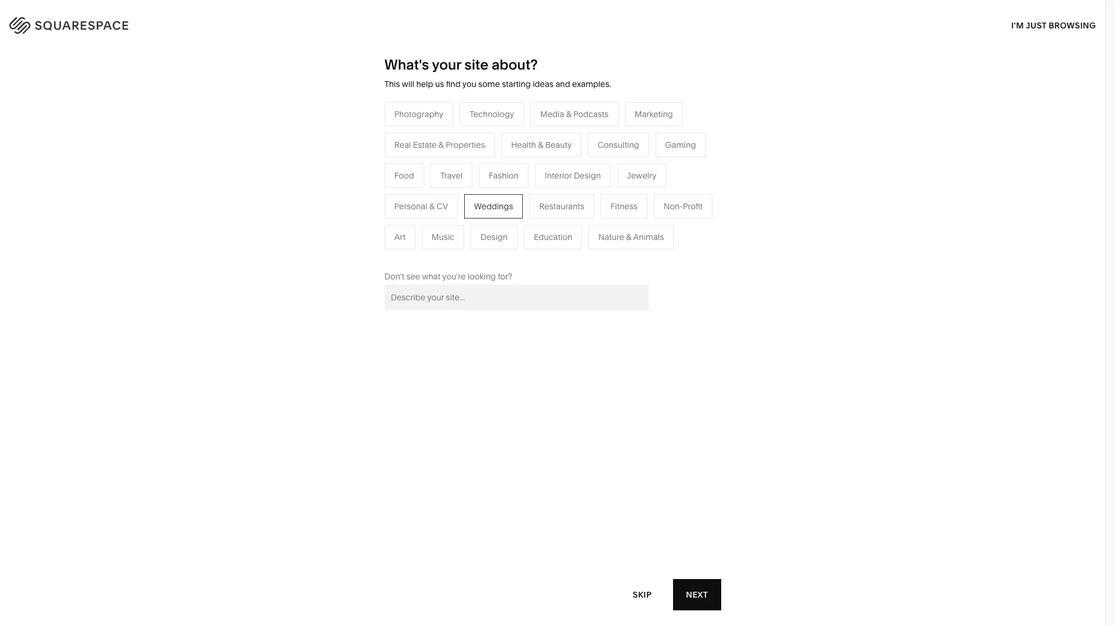 Task type: vqa. For each thing, say whether or not it's contained in the screenshot.
restaurants inside the option
yes



Task type: locate. For each thing, give the bounding box(es) containing it.
1 vertical spatial podcasts
[[453, 196, 488, 207]]

1 horizontal spatial media & podcasts
[[540, 109, 609, 119]]

animals
[[577, 179, 608, 189], [633, 232, 664, 243]]

0 horizontal spatial nature
[[543, 179, 568, 189]]

1 horizontal spatial design
[[574, 171, 601, 181]]

Media & Podcasts radio
[[531, 102, 619, 126]]

restaurants inside option
[[539, 201, 585, 212]]

podcasts
[[574, 109, 609, 119], [453, 196, 488, 207]]

events
[[420, 213, 446, 224]]

home
[[543, 161, 566, 172]]

restaurants down the travel link
[[420, 179, 465, 189]]

squarespace logo link
[[23, 14, 237, 33]]

real up food option
[[394, 140, 411, 150]]

animals inside nature & animals option
[[633, 232, 664, 243]]

estate down music
[[439, 248, 462, 259]]

0 vertical spatial nature
[[543, 179, 568, 189]]

real estate & properties up the travel link
[[394, 140, 485, 150]]

nature down fitness option on the top right of page
[[599, 232, 624, 243]]

nature & animals
[[543, 179, 608, 189], [599, 232, 664, 243]]

0 horizontal spatial non-
[[351, 213, 371, 224]]

real estate & properties
[[394, 140, 485, 150], [420, 248, 511, 259]]

1 vertical spatial restaurants
[[539, 201, 585, 212]]

travel up media & podcasts link
[[440, 171, 463, 181]]

Consulting radio
[[588, 133, 649, 157]]

see
[[407, 272, 420, 282]]

design
[[574, 171, 601, 181], [481, 232, 508, 243]]

media & podcasts down restaurants link on the left top of page
[[420, 196, 488, 207]]

you
[[463, 79, 477, 89]]

decor
[[575, 161, 599, 172]]

fitness up nature & animals option
[[611, 201, 638, 212]]

find
[[446, 79, 461, 89]]

1 vertical spatial weddings
[[420, 231, 459, 241]]

1 horizontal spatial restaurants
[[539, 201, 585, 212]]

weddings
[[474, 201, 513, 212], [420, 231, 459, 241]]

Marketing radio
[[625, 102, 683, 126]]

0 horizontal spatial weddings
[[420, 231, 459, 241]]

real estate & properties up you're
[[420, 248, 511, 259]]

what
[[422, 272, 441, 282]]

non-
[[664, 201, 683, 212], [351, 213, 371, 224]]

1 horizontal spatial podcasts
[[574, 109, 609, 119]]

nature & animals down fitness option on the top right of page
[[599, 232, 664, 243]]

nature down the home
[[543, 179, 568, 189]]

properties up looking
[[472, 248, 511, 259]]

degraw element
[[397, 397, 709, 627]]

Health & Beauty radio
[[502, 133, 582, 157]]

0 vertical spatial media
[[540, 109, 564, 119]]

nature & animals down home & decor link in the top of the page
[[543, 179, 608, 189]]

food
[[394, 171, 414, 181]]

estate up the travel link
[[413, 140, 437, 150]]

Fitness radio
[[601, 194, 648, 219]]

log             in
[[1062, 18, 1091, 29]]

0 vertical spatial weddings
[[474, 201, 513, 212]]

fitness link
[[543, 196, 581, 207]]

0 vertical spatial real estate & properties
[[394, 140, 485, 150]]

1 horizontal spatial weddings
[[474, 201, 513, 212]]

looking
[[468, 272, 496, 282]]

0 vertical spatial media & podcasts
[[540, 109, 609, 119]]

media
[[540, 109, 564, 119], [420, 196, 444, 207]]

1 horizontal spatial animals
[[633, 232, 664, 243]]

nature & animals link
[[543, 179, 620, 189]]

0 horizontal spatial media
[[420, 196, 444, 207]]

0 vertical spatial design
[[574, 171, 601, 181]]

health & beauty
[[511, 140, 572, 150]]

in
[[1082, 18, 1091, 29]]

& inside media & podcasts radio
[[566, 109, 572, 119]]

restaurants down nature & animals link
[[539, 201, 585, 212]]

1 vertical spatial estate
[[439, 248, 462, 259]]

properties inside real estate & properties option
[[446, 140, 485, 150]]

media & podcasts
[[540, 109, 609, 119], [420, 196, 488, 207]]

Travel radio
[[431, 164, 473, 188]]

properties
[[446, 140, 485, 150], [472, 248, 511, 259]]

what's
[[385, 56, 429, 73]]

1 vertical spatial nature
[[599, 232, 624, 243]]

non- right community
[[351, 213, 371, 224]]

media up beauty
[[540, 109, 564, 119]]

media & podcasts down 'and'
[[540, 109, 609, 119]]

about?
[[492, 56, 538, 73]]

education
[[534, 232, 572, 243]]

profits
[[371, 213, 395, 224]]

don't
[[385, 272, 405, 282]]

media & podcasts inside radio
[[540, 109, 609, 119]]

travel inside radio
[[440, 171, 463, 181]]

& inside personal & cv radio
[[430, 201, 435, 212]]

site
[[465, 56, 489, 73]]

Interior Design radio
[[535, 164, 611, 188]]

us
[[435, 79, 444, 89]]

0 horizontal spatial podcasts
[[453, 196, 488, 207]]

real down music
[[420, 248, 437, 259]]

& inside health & beauty option
[[538, 140, 543, 150]]

0 vertical spatial estate
[[413, 140, 437, 150]]

1 horizontal spatial fitness
[[611, 201, 638, 212]]

travel
[[420, 161, 443, 172], [440, 171, 463, 181]]

restaurants link
[[420, 179, 477, 189]]

Gaming radio
[[656, 133, 706, 157]]

restaurants
[[420, 179, 465, 189], [539, 201, 585, 212]]

0 vertical spatial restaurants
[[420, 179, 465, 189]]

music
[[432, 232, 455, 243]]

estate
[[413, 140, 437, 150], [439, 248, 462, 259]]

1 horizontal spatial nature
[[599, 232, 624, 243]]

1 horizontal spatial non-
[[664, 201, 683, 212]]

fitness
[[543, 196, 570, 207], [611, 201, 638, 212]]

0 vertical spatial real
[[394, 140, 411, 150]]

nature inside option
[[599, 232, 624, 243]]

personal & cv
[[394, 201, 448, 212]]

weddings inside radio
[[474, 201, 513, 212]]

1 horizontal spatial real
[[420, 248, 437, 259]]

next
[[686, 590, 708, 600]]

nature
[[543, 179, 568, 189], [599, 232, 624, 243]]

0 horizontal spatial estate
[[413, 140, 437, 150]]

Real Estate & Properties radio
[[385, 133, 495, 157]]

0 vertical spatial animals
[[577, 179, 608, 189]]

you're
[[442, 272, 466, 282]]

gaming
[[666, 140, 696, 150]]

0 vertical spatial properties
[[446, 140, 485, 150]]

ideas
[[533, 79, 554, 89]]

real estate & properties inside option
[[394, 140, 485, 150]]

your
[[432, 56, 461, 73]]

1 vertical spatial animals
[[633, 232, 664, 243]]

weddings up design option
[[474, 201, 513, 212]]

Art radio
[[385, 225, 416, 249]]

art
[[394, 232, 406, 243]]

&
[[566, 109, 572, 119], [439, 140, 444, 150], [538, 140, 543, 150], [568, 161, 573, 172], [570, 179, 576, 189], [446, 196, 451, 207], [430, 201, 435, 212], [344, 213, 349, 224], [626, 232, 632, 243], [464, 248, 470, 259]]

& inside nature & animals option
[[626, 232, 632, 243]]

media up events
[[420, 196, 444, 207]]

podcasts down restaurants link on the left top of page
[[453, 196, 488, 207]]

1 vertical spatial design
[[481, 232, 508, 243]]

beauty
[[545, 140, 572, 150]]

0 vertical spatial podcasts
[[574, 109, 609, 119]]

for?
[[498, 272, 512, 282]]

1 vertical spatial media
[[420, 196, 444, 207]]

health
[[511, 140, 536, 150]]

1 vertical spatial nature & animals
[[599, 232, 664, 243]]

Personal & CV radio
[[385, 194, 458, 219]]

podcasts down examples.
[[574, 109, 609, 119]]

0 vertical spatial non-
[[664, 201, 683, 212]]

design inside option
[[481, 232, 508, 243]]

0 horizontal spatial media & podcasts
[[420, 196, 488, 207]]

0 horizontal spatial design
[[481, 232, 508, 243]]

skip button
[[620, 580, 665, 612]]

weddings down events link
[[420, 231, 459, 241]]

Photography radio
[[385, 102, 453, 126]]

non-profit
[[664, 201, 703, 212]]

1 horizontal spatial estate
[[439, 248, 462, 259]]

1 horizontal spatial media
[[540, 109, 564, 119]]

photography
[[394, 109, 444, 119]]

0 horizontal spatial real
[[394, 140, 411, 150]]

fitness down interior
[[543, 196, 570, 207]]

animals down decor
[[577, 179, 608, 189]]

skip
[[633, 590, 652, 600]]

properties up travel radio
[[446, 140, 485, 150]]

animals down fitness option on the top right of page
[[633, 232, 664, 243]]

real
[[394, 140, 411, 150], [420, 248, 437, 259]]

non- down jewelry option
[[664, 201, 683, 212]]

Education radio
[[524, 225, 582, 249]]



Task type: describe. For each thing, give the bounding box(es) containing it.
fashion
[[489, 171, 519, 181]]

what's your site about? this will help us find you some starting ideas and examples.
[[385, 56, 611, 89]]

squarespace logo image
[[23, 14, 152, 33]]

1 vertical spatial non-
[[351, 213, 371, 224]]

Weddings radio
[[464, 194, 523, 219]]

marketing
[[635, 109, 673, 119]]

fitness inside option
[[611, 201, 638, 212]]

some
[[478, 79, 500, 89]]

1 vertical spatial properties
[[472, 248, 511, 259]]

real inside option
[[394, 140, 411, 150]]

& inside real estate & properties option
[[439, 140, 444, 150]]

interior design
[[545, 171, 601, 181]]

Design radio
[[471, 225, 518, 249]]

help
[[416, 79, 433, 89]]

personal
[[394, 201, 428, 212]]

interior
[[545, 171, 572, 181]]

consulting
[[598, 140, 639, 150]]

nature & animals inside nature & animals option
[[599, 232, 664, 243]]

media & podcasts link
[[420, 196, 500, 207]]

community & non-profits
[[298, 213, 395, 224]]

events link
[[420, 213, 457, 224]]

design inside radio
[[574, 171, 601, 181]]

log             in link
[[1062, 18, 1091, 29]]

and
[[556, 79, 570, 89]]

home & decor link
[[543, 161, 610, 172]]

media inside radio
[[540, 109, 564, 119]]

starting
[[502, 79, 531, 89]]

weddings link
[[420, 231, 471, 241]]

0 vertical spatial nature & animals
[[543, 179, 608, 189]]

i'm just browsing link
[[1012, 9, 1096, 41]]

don't see what you're looking for?
[[385, 272, 512, 282]]

log
[[1062, 18, 1080, 29]]

this
[[385, 79, 400, 89]]

Jewelry radio
[[617, 164, 667, 188]]

Non-Profit radio
[[654, 194, 713, 219]]

community
[[298, 213, 342, 224]]

browsing
[[1049, 20, 1096, 30]]

0 horizontal spatial fitness
[[543, 196, 570, 207]]

home & decor
[[543, 161, 599, 172]]

1 vertical spatial real
[[420, 248, 437, 259]]

Fashion radio
[[479, 164, 529, 188]]

travel link
[[420, 161, 454, 172]]

i'm
[[1012, 20, 1024, 30]]

cv
[[437, 201, 448, 212]]

profit
[[683, 201, 703, 212]]

0 horizontal spatial restaurants
[[420, 179, 465, 189]]

examples.
[[572, 79, 611, 89]]

jewelry
[[627, 171, 657, 181]]

1 vertical spatial media & podcasts
[[420, 196, 488, 207]]

i'm just browsing
[[1012, 20, 1096, 30]]

degraw image
[[397, 397, 709, 627]]

just
[[1026, 20, 1047, 30]]

Nature & Animals radio
[[589, 225, 674, 249]]

next button
[[673, 580, 721, 611]]

Technology radio
[[460, 102, 524, 126]]

0 horizontal spatial animals
[[577, 179, 608, 189]]

Food radio
[[385, 164, 424, 188]]

real estate & properties link
[[420, 248, 523, 259]]

Music radio
[[422, 225, 465, 249]]

non- inside "radio"
[[664, 201, 683, 212]]

1 vertical spatial real estate & properties
[[420, 248, 511, 259]]

Don't see what you're looking for? field
[[385, 285, 649, 310]]

podcasts inside radio
[[574, 109, 609, 119]]

community & non-profits link
[[298, 213, 406, 224]]

Restaurants radio
[[530, 194, 594, 219]]

technology
[[470, 109, 514, 119]]

estate inside option
[[413, 140, 437, 150]]

will
[[402, 79, 414, 89]]

travel down real estate & properties option
[[420, 161, 443, 172]]



